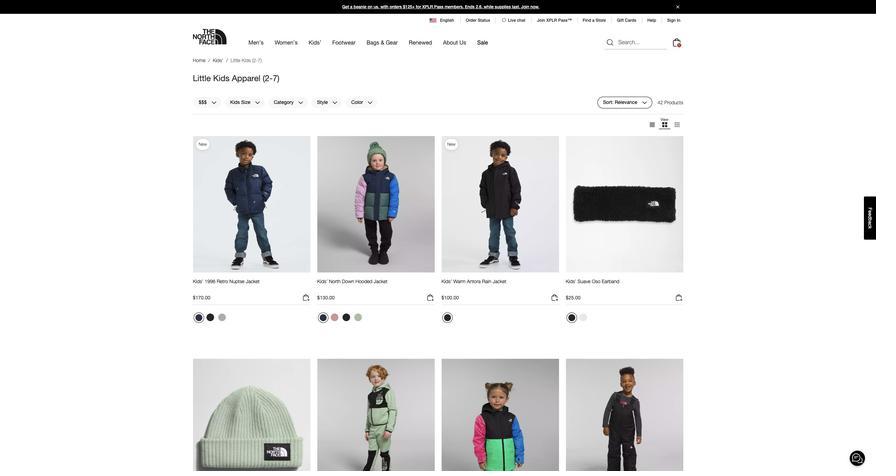 Task type: describe. For each thing, give the bounding box(es) containing it.
color button
[[345, 97, 378, 108]]

join xplr pass™ link
[[537, 18, 572, 23]]

1 vertical spatial join
[[537, 18, 545, 23]]

men's link
[[248, 33, 264, 52]]

suave
[[578, 278, 591, 284]]

kids size
[[230, 99, 250, 105]]

style button
[[311, 97, 343, 108]]

42 products
[[658, 99, 683, 105]]

live chat
[[508, 18, 525, 23]]

bags & gear link
[[367, 33, 398, 52]]

1 vertical spatial (2-
[[263, 73, 273, 83]]

get a beanie on us, with orders $125+ for xplr pass members. ends 2.6, while supplies last. join now.
[[342, 4, 539, 9]]

1 link
[[671, 37, 682, 48]]

english
[[440, 18, 454, 23]]

renewed
[[409, 39, 432, 46]]

women's
[[275, 39, 298, 46]]

kids' 1996 retro nuptse jacket image
[[193, 136, 310, 273]]

1 horizontal spatial kids'
[[309, 39, 321, 46]]

status
[[478, 18, 490, 23]]

order
[[466, 18, 477, 23]]

gift cards
[[617, 18, 636, 23]]

kids' 1996 retro nuptse jacket button
[[193, 278, 260, 291]]

kids' for kids' suave oso earband
[[566, 278, 576, 284]]

$170.00
[[193, 295, 210, 300]]

Gardenia White radio
[[578, 312, 589, 323]]

view
[[661, 117, 669, 121]]

beanie
[[354, 4, 366, 9]]

join inside "link"
[[521, 4, 529, 9]]

0 vertical spatial little
[[231, 57, 240, 63]]

0 horizontal spatial tnf black radio
[[205, 312, 216, 323]]

sort: relevance button
[[597, 97, 652, 108]]

kids' for kids' warm antora rain jacket
[[442, 278, 452, 284]]

jacket for kids' north down hooded jacket
[[374, 278, 387, 284]]

home / kids' / little kids (2-7)
[[193, 57, 262, 63]]

0 horizontal spatial tnf black radio
[[341, 312, 352, 323]]

f e e d b a c k button
[[864, 196, 876, 240]]

help
[[647, 18, 656, 23]]

a inside button
[[867, 221, 873, 224]]

size
[[241, 99, 250, 105]]

in
[[677, 18, 680, 23]]

1996
[[205, 278, 215, 284]]

0 vertical spatial 7)
[[258, 57, 262, 63]]

kids' north down hooded jacket
[[317, 278, 387, 284]]

1 horizontal spatial tnf black radio
[[442, 313, 453, 323]]

warm
[[453, 278, 466, 284]]

a for beanie
[[350, 4, 353, 9]]

$25.00
[[566, 295, 581, 300]]

tnf black image
[[568, 314, 575, 321]]

Search search field
[[605, 35, 667, 49]]

c
[[867, 224, 873, 226]]

find
[[583, 18, 591, 23]]

kids' winter warm set image
[[317, 358, 435, 471]]

get
[[342, 4, 349, 9]]

while
[[484, 4, 494, 9]]

kids' warm antora rain jacket image
[[442, 136, 559, 273]]

find a store link
[[583, 18, 606, 23]]

about
[[443, 39, 458, 46]]

sale
[[477, 39, 488, 46]]

english link
[[430, 17, 455, 23]]

kids' freedom insulated bibs image
[[566, 358, 683, 471]]

category button
[[268, 97, 308, 108]]

kids' salty lined beanie image
[[193, 358, 310, 471]]

&
[[381, 39, 384, 46]]

0 vertical spatial kids' link
[[309, 33, 321, 52]]

jacket for kids' 1996 retro nuptse jacket
[[246, 278, 260, 284]]

the north face home page image
[[193, 29, 226, 45]]

sign
[[667, 18, 676, 23]]

1 e from the top
[[867, 210, 873, 213]]

women's link
[[275, 33, 298, 52]]

pass™
[[558, 18, 572, 23]]

summit navy image
[[320, 314, 327, 321]]

2 horizontal spatial tnf black image
[[444, 314, 451, 321]]

little kids (2-7) element
[[231, 57, 262, 63]]

0 vertical spatial kids
[[242, 57, 251, 63]]

Summit Navy TNF Shadow Toss Print radio
[[194, 313, 204, 323]]

42
[[658, 99, 663, 105]]

products
[[664, 99, 683, 105]]

new for 1996
[[199, 142, 207, 147]]

close image
[[673, 5, 682, 8]]

last.
[[512, 4, 520, 9]]

d
[[867, 216, 873, 218]]

2 / from the left
[[226, 57, 228, 63]]

view button
[[658, 117, 671, 132]]

find a store
[[583, 18, 606, 23]]

down
[[342, 278, 354, 284]]

relevance
[[615, 99, 637, 105]]

live chat button
[[501, 17, 526, 23]]

apparel
[[232, 73, 260, 83]]

2.6,
[[476, 4, 483, 9]]

gear
[[386, 39, 398, 46]]

misty sage image
[[354, 314, 362, 321]]

sort:
[[603, 99, 614, 105]]

style
[[317, 99, 328, 105]]

kids' warm antora rain jacket button
[[442, 278, 506, 291]]

bags
[[367, 39, 379, 46]]

sign in
[[667, 18, 680, 23]]

nuptse
[[229, 278, 244, 284]]

kids' suave oso earband
[[566, 278, 619, 284]]

kids' north down hooded jacket button
[[317, 278, 387, 291]]

1 vertical spatial little
[[193, 73, 211, 83]]

0 horizontal spatial kids'
[[213, 57, 223, 63]]



Task type: locate. For each thing, give the bounding box(es) containing it.
0 horizontal spatial join
[[521, 4, 529, 9]]

0 horizontal spatial xplr
[[422, 4, 433, 9]]

kids down home / kids' / little kids (2-7)
[[213, 73, 230, 83]]

7) up category
[[273, 73, 279, 83]]

0 horizontal spatial /
[[208, 57, 210, 63]]

(2- down men's link
[[252, 57, 258, 63]]

0 horizontal spatial (2-
[[252, 57, 258, 63]]

$130.00
[[317, 295, 335, 300]]

kids inside dropdown button
[[230, 99, 240, 105]]

kids' 1996 retro nuptse jacket
[[193, 278, 260, 284]]

sort: relevance
[[603, 99, 637, 105]]

home link
[[193, 57, 206, 63]]

xplr left pass™
[[546, 18, 557, 23]]

1 $choose color$ option group from the left
[[193, 312, 228, 326]]

kids' inside button
[[317, 278, 328, 284]]

e
[[867, 210, 873, 213], [867, 213, 873, 216]]

0 vertical spatial kids'
[[309, 39, 321, 46]]

2 horizontal spatial jacket
[[493, 278, 506, 284]]

0 horizontal spatial tnf black image
[[206, 314, 214, 321]]

0 vertical spatial a
[[350, 4, 353, 9]]

a inside "link"
[[350, 4, 353, 9]]

2 horizontal spatial kids
[[242, 57, 251, 63]]

about us
[[443, 39, 466, 46]]

k
[[867, 226, 873, 229]]

rain
[[482, 278, 491, 284]]

1 / from the left
[[208, 57, 210, 63]]

tnf black radio down '$100.00'
[[442, 313, 453, 323]]

kids' warm antora rain jacket
[[442, 278, 506, 284]]

members.
[[445, 4, 464, 9]]

$choose color$ option group for $25.00
[[566, 312, 589, 326]]

42 products status
[[658, 97, 683, 108]]

Summit Navy radio
[[318, 313, 328, 323]]

kids' for kids' north down hooded jacket
[[317, 278, 328, 284]]

tnf black image right 'shady rose' option
[[342, 314, 350, 321]]

1 horizontal spatial tnf black image
[[342, 314, 350, 321]]

footwear link
[[332, 33, 356, 52]]

2 e from the top
[[867, 213, 873, 216]]

on
[[368, 4, 372, 9]]

tnf black radio left gardenia white image
[[567, 313, 577, 323]]

order status
[[466, 18, 490, 23]]

1
[[678, 43, 680, 47]]

bags & gear
[[367, 39, 398, 46]]

shady rose image
[[331, 314, 338, 321]]

2 $choose color$ option group from the left
[[317, 312, 364, 326]]

2 kids' from the left
[[317, 278, 328, 284]]

/ right home
[[208, 57, 210, 63]]

kids' left suave
[[566, 278, 576, 284]]

color
[[351, 99, 363, 105]]

sign in button
[[667, 18, 680, 23]]

tnf black image
[[206, 314, 214, 321], [342, 314, 350, 321], [444, 314, 451, 321]]

kids' freedom insulated jacket image
[[442, 358, 559, 471]]

home
[[193, 57, 206, 63]]

4 kids' from the left
[[566, 278, 576, 284]]

join down now.
[[537, 18, 545, 23]]

xplr right for
[[422, 4, 433, 9]]

kids' link right women's link at the left top of page
[[309, 33, 321, 52]]

supplies
[[495, 4, 511, 9]]

search all image
[[606, 38, 614, 46]]

$125+
[[403, 4, 415, 9]]

$100.00 button
[[442, 294, 559, 305]]

help link
[[647, 18, 656, 23]]

1 horizontal spatial kids' link
[[309, 33, 321, 52]]

get a beanie on us, with orders $125+ for xplr pass members. ends 2.6, while supplies last. join now. link
[[0, 0, 876, 14]]

e up d
[[867, 210, 873, 213]]

kids'
[[193, 278, 203, 284], [317, 278, 328, 284], [442, 278, 452, 284], [566, 278, 576, 284]]

1 vertical spatial kids' link
[[213, 57, 223, 63]]

7) down men's link
[[258, 57, 262, 63]]

tnf black radio right summit navy tnf shadow toss print radio
[[205, 312, 216, 323]]

north
[[329, 278, 341, 284]]

1 horizontal spatial a
[[592, 18, 595, 23]]

tnf black image right summit navy tnf shadow toss print radio
[[206, 314, 214, 321]]

order status link
[[466, 18, 490, 23]]

store
[[596, 18, 606, 23]]

(2- right apparel at left
[[263, 73, 273, 83]]

kids' link right home
[[213, 57, 223, 63]]

earband
[[602, 278, 619, 284]]

live
[[508, 18, 516, 23]]

sale link
[[477, 33, 488, 52]]

xplr
[[422, 4, 433, 9], [546, 18, 557, 23]]

renewed link
[[409, 33, 432, 52]]

gift
[[617, 18, 624, 23]]

1 horizontal spatial jacket
[[374, 278, 387, 284]]

$170.00 button
[[193, 294, 310, 305]]

pass
[[434, 4, 444, 9]]

1 jacket from the left
[[246, 278, 260, 284]]

2 horizontal spatial $choose color$ option group
[[566, 312, 589, 326]]

orders
[[390, 4, 402, 9]]

$130.00 button
[[317, 294, 435, 305]]

new
[[199, 142, 207, 147], [447, 142, 456, 147]]

new for warm
[[447, 142, 456, 147]]

1 vertical spatial a
[[592, 18, 595, 23]]

join
[[521, 4, 529, 9], [537, 18, 545, 23]]

0 horizontal spatial kids' link
[[213, 57, 223, 63]]

2 vertical spatial a
[[867, 221, 873, 224]]

1 vertical spatial xplr
[[546, 18, 557, 23]]

$choose color$ option group for $130.00
[[317, 312, 364, 326]]

$choose color$ option group for $170.00
[[193, 312, 228, 326]]

$$$
[[199, 99, 207, 105]]

kids' left 1996
[[193, 278, 203, 284]]

kids size button
[[224, 97, 265, 108]]

3 jacket from the left
[[493, 278, 506, 284]]

kids' suave oso earband image
[[566, 136, 683, 273]]

1 kids' from the left
[[193, 278, 203, 284]]

1 horizontal spatial /
[[226, 57, 228, 63]]

0 vertical spatial join
[[521, 4, 529, 9]]

0 vertical spatial xplr
[[422, 4, 433, 9]]

ends
[[465, 4, 475, 9]]

jacket inside button
[[374, 278, 387, 284]]

tnf black image inside radio
[[342, 314, 350, 321]]

about us link
[[443, 33, 466, 52]]

1 new from the left
[[199, 142, 207, 147]]

little
[[231, 57, 240, 63], [193, 73, 211, 83]]

a right find
[[592, 18, 595, 23]]

Meld Grey Metallic Print radio
[[216, 312, 227, 323]]

jacket right nuptse
[[246, 278, 260, 284]]

gift cards link
[[617, 18, 636, 23]]

chat
[[517, 18, 525, 23]]

with
[[380, 4, 388, 9]]

tnf black image down '$100.00'
[[444, 314, 451, 321]]

kids' right women's
[[309, 39, 321, 46]]

meld grey metallic print image
[[218, 314, 226, 321]]

antora
[[467, 278, 481, 284]]

kids' left warm
[[442, 278, 452, 284]]

kids' for kids' 1996 retro nuptse jacket
[[193, 278, 203, 284]]

2 new from the left
[[447, 142, 456, 147]]

little up little kids apparel (2-7)
[[231, 57, 240, 63]]

a up k
[[867, 221, 873, 224]]

1 vertical spatial 7)
[[273, 73, 279, 83]]

TNF Black radio
[[341, 312, 352, 323], [567, 313, 577, 323]]

summit navy tnf shadow toss print image
[[195, 314, 202, 321]]

join right last.
[[521, 4, 529, 9]]

a for store
[[592, 18, 595, 23]]

kids' north down hooded jacket image
[[317, 136, 435, 273]]

retro
[[217, 278, 228, 284]]

tnf black radio right 'shady rose' option
[[341, 312, 352, 323]]

2 horizontal spatial a
[[867, 221, 873, 224]]

kids' left north on the left bottom of page
[[317, 278, 328, 284]]

us
[[459, 39, 466, 46]]

kids' inside "button"
[[566, 278, 576, 284]]

0 horizontal spatial kids
[[213, 73, 230, 83]]

1 horizontal spatial little
[[231, 57, 240, 63]]

1 vertical spatial kids'
[[213, 57, 223, 63]]

Shady Rose radio
[[329, 312, 340, 323]]

hooded
[[356, 278, 372, 284]]

kids'
[[309, 39, 321, 46], [213, 57, 223, 63]]

1 horizontal spatial 7)
[[273, 73, 279, 83]]

1 horizontal spatial tnf black radio
[[567, 313, 577, 323]]

view list box
[[646, 117, 683, 132]]

1 horizontal spatial $choose color$ option group
[[317, 312, 364, 326]]

1 vertical spatial kids
[[213, 73, 230, 83]]

little down home link
[[193, 73, 211, 83]]

kids up apparel at left
[[242, 57, 251, 63]]

1 horizontal spatial (2-
[[263, 73, 273, 83]]

jacket right "rain"
[[493, 278, 506, 284]]

xplr inside "link"
[[422, 4, 433, 9]]

a right get
[[350, 4, 353, 9]]

0 horizontal spatial a
[[350, 4, 353, 9]]

kids' suave oso earband button
[[566, 278, 619, 291]]

kids' right home
[[213, 57, 223, 63]]

kids
[[242, 57, 251, 63], [213, 73, 230, 83], [230, 99, 240, 105]]

3 $choose color$ option group from the left
[[566, 312, 589, 326]]

3 kids' from the left
[[442, 278, 452, 284]]

1 horizontal spatial kids
[[230, 99, 240, 105]]

2 jacket from the left
[[374, 278, 387, 284]]

jacket
[[246, 278, 260, 284], [374, 278, 387, 284], [493, 278, 506, 284]]

1 horizontal spatial xplr
[[546, 18, 557, 23]]

cards
[[625, 18, 636, 23]]

0 vertical spatial (2-
[[252, 57, 258, 63]]

1 horizontal spatial new
[[447, 142, 456, 147]]

jacket for kids' warm antora rain jacket
[[493, 278, 506, 284]]

TNF Black radio
[[205, 312, 216, 323], [442, 313, 453, 323]]

0 horizontal spatial 7)
[[258, 57, 262, 63]]

f
[[867, 207, 873, 210]]

kids left size
[[230, 99, 240, 105]]

/ left little kids (2-7) element
[[226, 57, 228, 63]]

1 horizontal spatial join
[[537, 18, 545, 23]]

men's
[[248, 39, 264, 46]]

0 horizontal spatial new
[[199, 142, 207, 147]]

(2-
[[252, 57, 258, 63], [263, 73, 273, 83]]

now.
[[530, 4, 539, 9]]

0 horizontal spatial little
[[193, 73, 211, 83]]

2 vertical spatial kids
[[230, 99, 240, 105]]

0 horizontal spatial jacket
[[246, 278, 260, 284]]

0 horizontal spatial $choose color$ option group
[[193, 312, 228, 326]]

Misty Sage radio
[[352, 312, 363, 323]]

$25.00 button
[[566, 294, 683, 305]]

little kids apparel (2-7)
[[193, 73, 279, 83]]

jacket right hooded
[[374, 278, 387, 284]]

$choose color$ option group
[[193, 312, 228, 326], [317, 312, 364, 326], [566, 312, 589, 326]]

f e e d b a c k
[[867, 207, 873, 229]]

b
[[867, 218, 873, 221]]

gardenia white image
[[579, 314, 587, 321]]

e up 'b'
[[867, 213, 873, 216]]

join xplr pass™
[[537, 18, 572, 23]]

$100.00
[[442, 295, 459, 300]]



Task type: vqa. For each thing, say whether or not it's contained in the screenshot.
first '$70.00'
no



